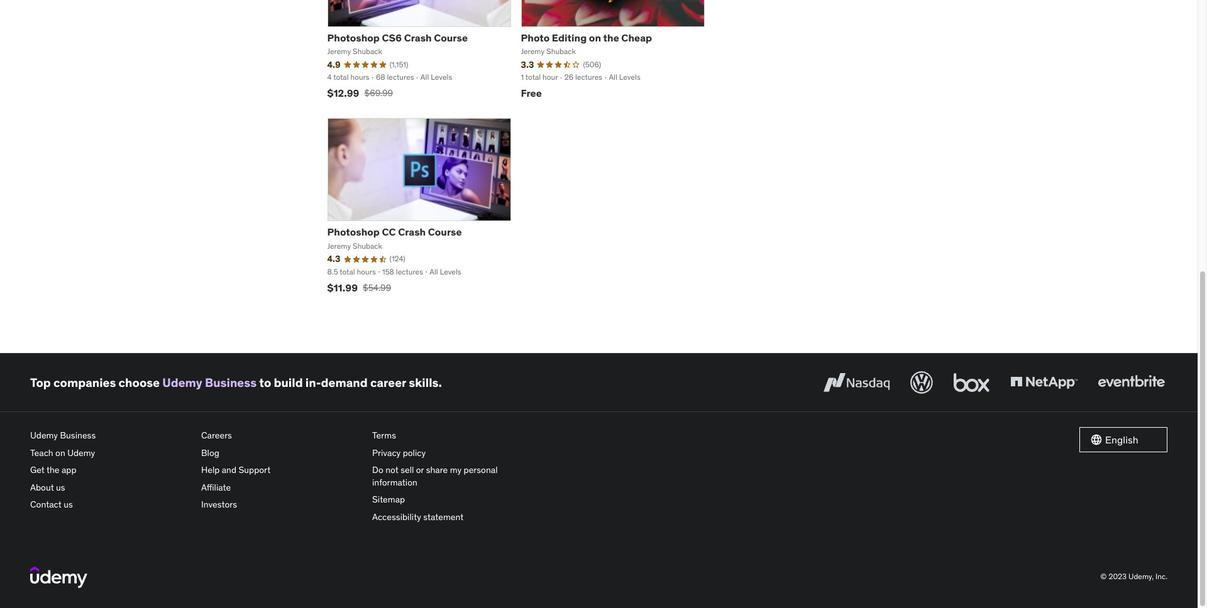 Task type: locate. For each thing, give the bounding box(es) containing it.
1 vertical spatial crash
[[398, 226, 426, 239]]

all right 68 lectures
[[421, 73, 429, 82]]

the inside "udemy business teach on udemy get the app about us contact us"
[[47, 465, 59, 476]]

in-
[[305, 375, 321, 390]]

affiliate
[[201, 482, 231, 493]]

0 vertical spatial on
[[589, 31, 601, 44]]

crash right the cs6
[[404, 31, 432, 44]]

udemy up teach
[[30, 430, 58, 441]]

0 horizontal spatial the
[[47, 465, 59, 476]]

$11.99
[[327, 282, 358, 294]]

0 vertical spatial udemy business link
[[162, 375, 257, 390]]

course for photoshop cc crash course
[[428, 226, 462, 239]]

all levels right 26 lectures
[[609, 73, 641, 82]]

or
[[416, 465, 424, 476]]

1
[[521, 73, 524, 82]]

udemy image
[[30, 567, 87, 588]]

$54.99
[[363, 282, 391, 294]]

udemy business link up 'careers'
[[162, 375, 257, 390]]

us right contact at the bottom left of the page
[[64, 499, 73, 511]]

crash right cc
[[398, 226, 426, 239]]

share
[[426, 465, 448, 476]]

jeremy inside photoshop cc crash course jeremy shuback
[[327, 241, 351, 251]]

1 horizontal spatial on
[[589, 31, 601, 44]]

udemy business link up 'get the app' link
[[30, 428, 191, 445]]

jeremy for photoshop cs6 crash course
[[327, 46, 351, 56]]

udemy
[[162, 375, 202, 390], [30, 430, 58, 441], [67, 447, 95, 459]]

course
[[434, 31, 468, 44], [428, 226, 462, 239]]

0 vertical spatial us
[[56, 482, 65, 493]]

information
[[372, 477, 417, 488]]

the
[[603, 31, 619, 44], [47, 465, 59, 476]]

shuback
[[353, 46, 382, 56], [546, 46, 576, 56], [353, 241, 382, 251]]

all for cs6
[[421, 73, 429, 82]]

0 vertical spatial course
[[434, 31, 468, 44]]

1 vertical spatial udemy
[[30, 430, 58, 441]]

photoshop cs6 crash course jeremy shuback
[[327, 31, 468, 56]]

158
[[382, 267, 394, 277]]

skills.
[[409, 375, 442, 390]]

business inside "udemy business teach on udemy get the app about us contact us"
[[60, 430, 96, 441]]

to
[[259, 375, 271, 390]]

levels for photoshop cc crash course
[[440, 267, 461, 277]]

teach on udemy link
[[30, 445, 191, 462]]

0 vertical spatial photoshop
[[327, 31, 380, 44]]

1 vertical spatial hours
[[357, 267, 376, 277]]

course for photoshop cs6 crash course
[[434, 31, 468, 44]]

build
[[274, 375, 303, 390]]

levels for photoshop cs6 crash course
[[431, 73, 452, 82]]

1 vertical spatial business
[[60, 430, 96, 441]]

photoshop up '4.9' at left top
[[327, 31, 380, 44]]

affiliate link
[[201, 480, 362, 497]]

all right 26 lectures
[[609, 73, 617, 82]]

netapp image
[[1008, 369, 1080, 397]]

inc.
[[1156, 572, 1168, 582]]

2 vertical spatial udemy
[[67, 447, 95, 459]]

4.3
[[327, 254, 340, 265]]

editing
[[552, 31, 587, 44]]

total right 1
[[526, 73, 541, 82]]

1 vertical spatial us
[[64, 499, 73, 511]]

business up app
[[60, 430, 96, 441]]

jeremy down photo
[[521, 46, 545, 56]]

total
[[333, 73, 349, 82], [526, 73, 541, 82], [340, 267, 355, 277]]

shuback down cc
[[353, 241, 382, 251]]

0 horizontal spatial all
[[421, 73, 429, 82]]

terms link
[[372, 428, 533, 445]]

levels
[[431, 73, 452, 82], [619, 73, 641, 82], [440, 267, 461, 277]]

68
[[376, 73, 385, 82]]

all
[[421, 73, 429, 82], [609, 73, 617, 82], [430, 267, 438, 277]]

158 lectures
[[382, 267, 423, 277]]

levels down cheap
[[619, 73, 641, 82]]

sitemap link
[[372, 492, 533, 509]]

total right 4
[[333, 73, 349, 82]]

business left to
[[205, 375, 257, 390]]

4.9
[[327, 59, 341, 70]]

udemy up app
[[67, 447, 95, 459]]

1 total hour
[[521, 73, 558, 82]]

26 lectures
[[564, 73, 602, 82]]

and
[[222, 465, 236, 476]]

68 lectures
[[376, 73, 414, 82]]

box image
[[951, 369, 993, 397]]

on right teach
[[55, 447, 65, 459]]

1 horizontal spatial all
[[430, 267, 438, 277]]

0 vertical spatial the
[[603, 31, 619, 44]]

photoshop inside photoshop cs6 crash course jeremy shuback
[[327, 31, 380, 44]]

get the app link
[[30, 462, 191, 480]]

8.5 total hours
[[327, 267, 376, 277]]

crash for cc
[[398, 226, 426, 239]]

jeremy up '4.9' at left top
[[327, 46, 351, 56]]

course right cc
[[428, 226, 462, 239]]

lectures for cs6
[[387, 73, 414, 82]]

124 reviews element
[[389, 254, 405, 265]]

course right the cs6
[[434, 31, 468, 44]]

2 horizontal spatial all
[[609, 73, 617, 82]]

hours up $11.99 $54.99
[[357, 267, 376, 277]]

2 photoshop from the top
[[327, 226, 380, 239]]

shuback down the cs6
[[353, 46, 382, 56]]

1 vertical spatial course
[[428, 226, 462, 239]]

(506)
[[583, 59, 601, 69]]

jeremy up 4.3
[[327, 241, 351, 251]]

total right 8.5
[[340, 267, 355, 277]]

crash inside photoshop cs6 crash course jeremy shuback
[[404, 31, 432, 44]]

total for photoshop cc crash course
[[340, 267, 355, 277]]

course inside photoshop cc crash course jeremy shuback
[[428, 226, 462, 239]]

hours for $11.99
[[357, 267, 376, 277]]

the right get
[[47, 465, 59, 476]]

0 vertical spatial crash
[[404, 31, 432, 44]]

cc
[[382, 226, 396, 239]]

about us link
[[30, 480, 191, 497]]

shuback inside photo editing on the cheap jeremy shuback
[[546, 46, 576, 56]]

all for cc
[[430, 267, 438, 277]]

demand
[[321, 375, 368, 390]]

lectures down 506 reviews element
[[575, 73, 602, 82]]

my
[[450, 465, 462, 476]]

all levels right 158 lectures
[[430, 267, 461, 277]]

app
[[62, 465, 76, 476]]

do
[[372, 465, 383, 476]]

1 vertical spatial the
[[47, 465, 59, 476]]

the left cheap
[[603, 31, 619, 44]]

course inside photoshop cs6 crash course jeremy shuback
[[434, 31, 468, 44]]

us right about
[[56, 482, 65, 493]]

all for editing
[[609, 73, 617, 82]]

crash inside photoshop cc crash course jeremy shuback
[[398, 226, 426, 239]]

jeremy inside photoshop cs6 crash course jeremy shuback
[[327, 46, 351, 56]]

accessibility statement link
[[372, 509, 533, 527]]

crash
[[404, 31, 432, 44], [398, 226, 426, 239]]

1 photoshop from the top
[[327, 31, 380, 44]]

on right editing
[[589, 31, 601, 44]]

1 horizontal spatial the
[[603, 31, 619, 44]]

photoshop
[[327, 31, 380, 44], [327, 226, 380, 239]]

1 vertical spatial on
[[55, 447, 65, 459]]

shuback inside photoshop cs6 crash course jeremy shuback
[[353, 46, 382, 56]]

photoshop inside photoshop cc crash course jeremy shuback
[[327, 226, 380, 239]]

lectures down 1151 reviews element at the top of page
[[387, 73, 414, 82]]

nasdaq image
[[820, 369, 893, 397]]

0 vertical spatial business
[[205, 375, 257, 390]]

udemy right the choose
[[162, 375, 202, 390]]

not
[[386, 465, 398, 476]]

506 reviews element
[[583, 59, 601, 70]]

udemy,
[[1129, 572, 1154, 582]]

1 horizontal spatial business
[[205, 375, 257, 390]]

on
[[589, 31, 601, 44], [55, 447, 65, 459]]

contact us link
[[30, 497, 191, 514]]

all right 158 lectures
[[430, 267, 438, 277]]

udemy business link
[[162, 375, 257, 390], [30, 428, 191, 445]]

shuback for photoshop cc crash course
[[353, 241, 382, 251]]

sell
[[401, 465, 414, 476]]

1 vertical spatial photoshop
[[327, 226, 380, 239]]

0 horizontal spatial on
[[55, 447, 65, 459]]

levels right 158 lectures
[[440, 267, 461, 277]]

jeremy
[[327, 46, 351, 56], [521, 46, 545, 56], [327, 241, 351, 251]]

shuback inside photoshop cc crash course jeremy shuback
[[353, 241, 382, 251]]

contact
[[30, 499, 62, 511]]

0 vertical spatial hours
[[350, 73, 369, 82]]

us
[[56, 482, 65, 493], [64, 499, 73, 511]]

shuback down editing
[[546, 46, 576, 56]]

levels right 68 lectures
[[431, 73, 452, 82]]

hours up $12.99 $69.99
[[350, 73, 369, 82]]

0 horizontal spatial business
[[60, 430, 96, 441]]

total for photo editing on the cheap
[[526, 73, 541, 82]]

all levels right 68 lectures
[[421, 73, 452, 82]]

photoshop up 4.3
[[327, 226, 380, 239]]

careers
[[201, 430, 232, 441]]

hours
[[350, 73, 369, 82], [357, 267, 376, 277]]

careers blog help and support affiliate investors
[[201, 430, 270, 511]]

lectures down 124 reviews element
[[396, 267, 423, 277]]

personal
[[464, 465, 498, 476]]

english
[[1105, 434, 1139, 446]]

investors
[[201, 499, 237, 511]]

0 vertical spatial udemy
[[162, 375, 202, 390]]

©
[[1101, 572, 1107, 582]]

all levels for photo editing on the cheap
[[609, 73, 641, 82]]



Task type: vqa. For each thing, say whether or not it's contained in the screenshot.
this in Get this course, plus 11,000+ of our top-rated courses, with Personal Plan.
no



Task type: describe. For each thing, give the bounding box(es) containing it.
all levels for photoshop cs6 crash course
[[421, 73, 452, 82]]

photoshop cc crash course jeremy shuback
[[327, 226, 462, 251]]

(1,151)
[[390, 59, 408, 69]]

choose
[[119, 375, 160, 390]]

photo editing on the cheap jeremy shuback
[[521, 31, 652, 56]]

free
[[521, 87, 542, 99]]

terms
[[372, 430, 396, 441]]

1 horizontal spatial udemy
[[67, 447, 95, 459]]

about
[[30, 482, 54, 493]]

sitemap
[[372, 494, 405, 506]]

$11.99 $54.99
[[327, 282, 391, 294]]

policy
[[403, 447, 426, 459]]

all levels for photoshop cc crash course
[[430, 267, 461, 277]]

8.5
[[327, 267, 338, 277]]

photoshop cc crash course link
[[327, 226, 462, 239]]

privacy
[[372, 447, 401, 459]]

help
[[201, 465, 220, 476]]

on inside "udemy business teach on udemy get the app about us contact us"
[[55, 447, 65, 459]]

2 horizontal spatial udemy
[[162, 375, 202, 390]]

(124)
[[389, 254, 405, 264]]

companies
[[53, 375, 116, 390]]

crash for cs6
[[404, 31, 432, 44]]

4 total hours
[[327, 73, 369, 82]]

hour
[[543, 73, 558, 82]]

top companies choose udemy business to build in-demand career skills.
[[30, 375, 442, 390]]

lectures for cc
[[396, 267, 423, 277]]

small image
[[1090, 434, 1103, 446]]

photo editing on the cheap link
[[521, 31, 652, 44]]

accessibility
[[372, 512, 421, 523]]

jeremy for photoshop cc crash course
[[327, 241, 351, 251]]

the inside photo editing on the cheap jeremy shuback
[[603, 31, 619, 44]]

support
[[239, 465, 270, 476]]

volkswagen image
[[908, 369, 936, 397]]

photoshop cs6 crash course link
[[327, 31, 468, 44]]

top
[[30, 375, 51, 390]]

udemy business teach on udemy get the app about us contact us
[[30, 430, 96, 511]]

help and support link
[[201, 462, 362, 480]]

eventbrite image
[[1095, 369, 1168, 397]]

cheap
[[621, 31, 652, 44]]

total for photoshop cs6 crash course
[[333, 73, 349, 82]]

career
[[370, 375, 406, 390]]

statement
[[423, 512, 464, 523]]

terms privacy policy do not sell or share my personal information sitemap accessibility statement
[[372, 430, 498, 523]]

photoshop for photoshop cc crash course
[[327, 226, 380, 239]]

do not sell or share my personal information button
[[372, 462, 533, 492]]

© 2023 udemy, inc.
[[1101, 572, 1168, 582]]

0 horizontal spatial udemy
[[30, 430, 58, 441]]

english button
[[1080, 428, 1168, 453]]

careers link
[[201, 428, 362, 445]]

blog
[[201, 447, 219, 459]]

3.3
[[521, 59, 534, 70]]

photo
[[521, 31, 550, 44]]

$69.99
[[364, 87, 393, 99]]

cs6
[[382, 31, 402, 44]]

on inside photo editing on the cheap jeremy shuback
[[589, 31, 601, 44]]

4
[[327, 73, 332, 82]]

1151 reviews element
[[390, 59, 408, 70]]

$12.99 $69.99
[[327, 87, 393, 99]]

get
[[30, 465, 45, 476]]

blog link
[[201, 445, 362, 462]]

lectures for editing
[[575, 73, 602, 82]]

shuback for photoshop cs6 crash course
[[353, 46, 382, 56]]

privacy policy link
[[372, 445, 533, 462]]

investors link
[[201, 497, 362, 514]]

levels for photo editing on the cheap
[[619, 73, 641, 82]]

1 vertical spatial udemy business link
[[30, 428, 191, 445]]

$12.99
[[327, 87, 359, 99]]

26
[[564, 73, 573, 82]]

jeremy inside photo editing on the cheap jeremy shuback
[[521, 46, 545, 56]]

hours for $12.99
[[350, 73, 369, 82]]

teach
[[30, 447, 53, 459]]

2023
[[1109, 572, 1127, 582]]

photoshop for photoshop cs6 crash course
[[327, 31, 380, 44]]



